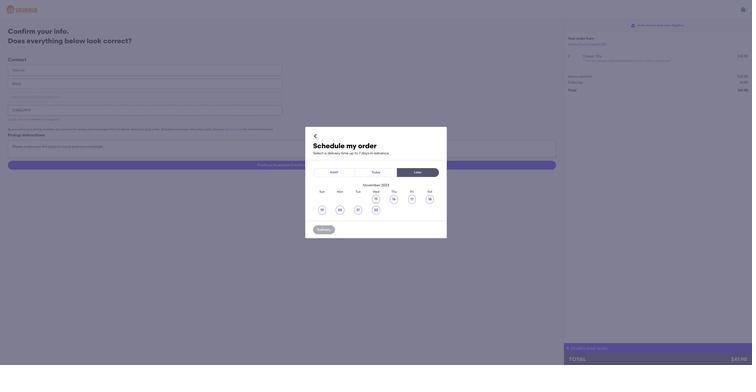 Task type: locate. For each thing, give the bounding box(es) containing it.
to right related on the left top
[[141, 128, 144, 131]]

you!
[[665, 59, 671, 63]]

from left grubhub
[[109, 128, 116, 131]]

later
[[414, 171, 422, 174]]

is right number
[[42, 117, 45, 121]]

"
[[583, 59, 585, 63], [671, 59, 672, 63]]

days
[[362, 151, 370, 156]]

0 vertical spatial phone
[[17, 117, 28, 121]]

$3.90
[[740, 80, 749, 85]]

2 inside button
[[747, 7, 749, 12]]

advance.
[[374, 151, 390, 156]]

information.
[[256, 128, 274, 131]]

order up pizza
[[577, 36, 586, 41]]

0 horizontal spatial you
[[55, 128, 61, 131]]

" right thank
[[671, 59, 672, 63]]

0 vertical spatial total
[[568, 88, 577, 93]]

subtotal
[[578, 74, 592, 79]]

total down modify
[[569, 356, 587, 363]]

2 button
[[741, 5, 749, 14]]

asap
[[330, 171, 338, 174]]

21
[[357, 208, 360, 212]]

1 " from the left
[[583, 59, 585, 63]]

select
[[313, 151, 324, 156]]

you down classic stix
[[592, 59, 597, 63]]

order right and
[[664, 24, 672, 27]]

your up everything
[[37, 27, 52, 35]]

friends
[[647, 24, 657, 27]]

thu
[[392, 190, 397, 194]]

stix
[[596, 54, 602, 58]]

0 vertical spatial 2
[[747, 7, 749, 12]]

to left receive
[[73, 128, 76, 131]]

" down classic
[[583, 59, 585, 63]]

order.
[[152, 128, 160, 131]]

2 " from the left
[[671, 59, 672, 63]]

1 $38.00 from the top
[[738, 54, 749, 58]]

1 horizontal spatial 2
[[747, 7, 749, 12]]

you inside $38.00 " can you please make sure that the ranch is there, thank you! "
[[592, 59, 597, 63]]

$41.90
[[738, 88, 749, 93], [732, 356, 748, 363]]

1 horizontal spatial phone
[[33, 128, 42, 131]]

number,
[[43, 128, 55, 131]]

everything
[[27, 37, 63, 45]]

order
[[664, 24, 672, 27], [577, 36, 586, 41], [358, 142, 377, 150], [597, 346, 609, 351]]

correct?
[[103, 37, 132, 45]]

you left "consent"
[[55, 128, 61, 131]]

1 vertical spatial 2
[[568, 54, 570, 58]]

0 vertical spatial you
[[592, 59, 597, 63]]

0 vertical spatial is
[[644, 59, 646, 63]]

$38.00 " can you please make sure that the ranch is there, thank you! "
[[583, 54, 749, 63]]

16
[[393, 197, 396, 201]]

your right modify
[[587, 346, 596, 351]]

1 vertical spatial you
[[55, 128, 61, 131]]

and
[[657, 24, 663, 27]]

confirm
[[8, 27, 36, 35]]

phone
[[17, 117, 28, 121], [33, 128, 42, 131]]

valid phone number is required alert
[[8, 117, 60, 121]]

to inside schedule my order select a delivery time up to 7 days in advance.
[[355, 151, 358, 156]]

to inside button
[[274, 163, 277, 167]]

your
[[568, 36, 576, 41]]

1 horizontal spatial is
[[644, 59, 646, 63]]

1 horizontal spatial from
[[587, 36, 594, 41]]

order inside button
[[664, 24, 672, 27]]

pizza
[[579, 42, 587, 46]]

valid phone number is required
[[8, 117, 60, 121]]

phone up instructions
[[33, 128, 42, 131]]

of
[[234, 128, 237, 131]]

make
[[608, 59, 616, 63]]

is
[[644, 59, 646, 63], [42, 117, 45, 121]]

to left payment
[[274, 163, 277, 167]]

main navigation navigation
[[0, 0, 753, 19]]

0 vertical spatial from
[[587, 36, 594, 41]]

22
[[374, 208, 378, 212]]

a
[[325, 151, 327, 156]]

Phone telephone field
[[8, 105, 282, 116]]

apply.
[[204, 128, 213, 131]]

can
[[585, 59, 591, 63]]

cell
[[367, 195, 385, 204]]

hill
[[601, 42, 606, 46]]

sat
[[428, 190, 433, 194]]

see
[[213, 128, 219, 131]]

0 horizontal spatial is
[[42, 117, 45, 121]]

1 vertical spatial from
[[109, 128, 116, 131]]

instructions
[[22, 133, 45, 138]]

21 button
[[354, 206, 362, 215]]

1 horizontal spatial "
[[671, 59, 672, 63]]

0 vertical spatial $38.00
[[738, 54, 749, 58]]

total down sales
[[568, 88, 577, 93]]

1 vertical spatial phone
[[33, 128, 42, 131]]

1 horizontal spatial you
[[592, 59, 597, 63]]

22 button
[[372, 206, 380, 215]]

2
[[747, 7, 749, 12], [568, 54, 570, 58]]

to left the 7
[[355, 151, 358, 156]]

$38.00 inside $38.00 " can you please make sure that the ranch is there, thank you! "
[[738, 54, 749, 58]]

grubhub
[[117, 128, 130, 131]]

info.
[[54, 27, 69, 35]]

order up days at the left top of page
[[358, 142, 377, 150]]

sales
[[568, 80, 577, 85]]

required
[[46, 117, 60, 121]]

invite
[[638, 24, 646, 27]]

delivery
[[328, 151, 341, 156]]

1 vertical spatial $38.00
[[738, 74, 749, 79]]

asap button
[[313, 168, 355, 177]]

0 vertical spatial $41.90
[[738, 88, 749, 93]]

november
[[363, 183, 381, 187]]

$38.00 for $38.00
[[738, 74, 749, 79]]

from up zeeks pizza capitol hill link
[[587, 36, 594, 41]]

phone right valid
[[17, 117, 28, 121]]

is left the there,
[[644, 59, 646, 63]]

0 horizontal spatial phone
[[17, 117, 28, 121]]

$38.00 for $38.00 " can you please make sure that the ranch is there, thank you! "
[[738, 54, 749, 58]]

schedule
[[313, 142, 345, 150]]

your order from zeeks pizza capitol hill
[[568, 36, 606, 46]]

people icon image
[[631, 23, 636, 28]]

you
[[592, 59, 597, 63], [55, 128, 61, 131]]

sun
[[320, 190, 325, 194]]

from
[[587, 36, 594, 41], [109, 128, 116, 131]]

our
[[219, 128, 224, 131]]

modify
[[571, 346, 586, 351]]

First name text field
[[8, 65, 282, 76]]

0 horizontal spatial "
[[583, 59, 585, 63]]

19 button
[[318, 206, 326, 215]]

the
[[630, 59, 634, 63]]

2 $38.00 from the top
[[738, 74, 749, 79]]

svg image
[[313, 133, 319, 139]]

pickup
[[8, 133, 21, 138]]



Task type: describe. For each thing, give the bounding box(es) containing it.
sales tax
[[568, 80, 583, 85]]

number
[[28, 117, 42, 121]]

order inside schedule my order select a delivery time up to 7 days in advance.
[[358, 142, 377, 150]]

18
[[429, 197, 432, 201]]

Last name text field
[[8, 79, 282, 89]]

1 vertical spatial total
[[569, 356, 587, 363]]

more
[[248, 128, 256, 131]]

pickup instructions
[[8, 133, 45, 138]]

below
[[65, 37, 85, 45]]

order right modify
[[597, 346, 609, 351]]

from inside your order from zeeks pizza capitol hill
[[587, 36, 594, 41]]

my
[[347, 142, 357, 150]]

20 button
[[336, 206, 345, 215]]

your up pickup instructions
[[26, 128, 32, 131]]

Pickup instructions text field
[[8, 140, 557, 158]]

today
[[372, 171, 381, 174]]

schedule my order select a delivery time up to 7 days in advance.
[[313, 142, 390, 156]]

0 horizontal spatial from
[[109, 128, 116, 131]]

capitol
[[588, 42, 600, 46]]

confirm your info. does everything below look correct?
[[8, 27, 132, 45]]

there,
[[647, 59, 655, 63]]

18 button
[[426, 195, 434, 204]]

your inside confirm your info. does everything below look correct?
[[37, 27, 52, 35]]

rates
[[189, 128, 196, 131]]

2023
[[381, 183, 389, 187]]

please
[[597, 59, 607, 63]]

together
[[672, 24, 685, 27]]

continue to payment method button
[[8, 161, 557, 170]]

time
[[341, 151, 349, 156]]

16 button
[[390, 195, 398, 204]]

payment
[[278, 163, 293, 167]]

look
[[87, 37, 102, 45]]

thank
[[656, 59, 664, 63]]

1 vertical spatial $41.90
[[732, 356, 748, 363]]

order inside your order from zeeks pizza capitol hill
[[577, 36, 586, 41]]

contact
[[8, 57, 26, 63]]

invite friends and order together button
[[631, 21, 685, 30]]

receive
[[77, 128, 88, 131]]

providing
[[12, 128, 25, 131]]

continue
[[257, 163, 273, 167]]

terms of use link
[[225, 128, 243, 131]]

20
[[338, 208, 342, 212]]

invite friends and order together
[[638, 24, 685, 27]]

that
[[623, 59, 629, 63]]

is inside $38.00 " can you please make sure that the ranch is there, thank you! "
[[644, 59, 646, 63]]

17
[[411, 197, 414, 201]]

by providing your phone number, you consent to receive text messages from grubhub related to your order. standard message rates may apply. see our terms of use for more information.
[[8, 128, 274, 131]]

november 2023
[[363, 183, 389, 187]]

continue to payment method
[[257, 163, 307, 167]]

in
[[370, 151, 373, 156]]

classic stix
[[583, 54, 602, 58]]

does
[[8, 37, 25, 45]]

tue
[[356, 190, 361, 194]]

zeeks pizza capitol hill link
[[568, 42, 606, 46]]

later button
[[397, 168, 439, 177]]

items subtotal
[[568, 74, 592, 79]]

today button
[[355, 168, 397, 177]]

delivery button
[[313, 226, 335, 234]]

standard
[[161, 128, 174, 131]]

fri
[[411, 190, 414, 194]]

17 button
[[408, 195, 416, 204]]

use
[[237, 128, 243, 131]]

wed
[[373, 190, 380, 194]]

by
[[8, 128, 11, 131]]

related
[[130, 128, 141, 131]]

ranch
[[635, 59, 643, 63]]

for
[[244, 128, 247, 131]]

your left order.
[[145, 128, 151, 131]]

text
[[88, 128, 94, 131]]

may
[[197, 128, 203, 131]]

method
[[294, 163, 307, 167]]

consent
[[61, 128, 73, 131]]

7
[[359, 151, 361, 156]]

message
[[175, 128, 188, 131]]

0 horizontal spatial 2
[[568, 54, 570, 58]]

up
[[350, 151, 354, 156]]

1 vertical spatial is
[[42, 117, 45, 121]]

zeeks
[[568, 42, 578, 46]]

mon
[[337, 190, 343, 194]]



Task type: vqa. For each thing, say whether or not it's contained in the screenshot.
order in Your order from Zeeks Pizza Capitol Hill
yes



